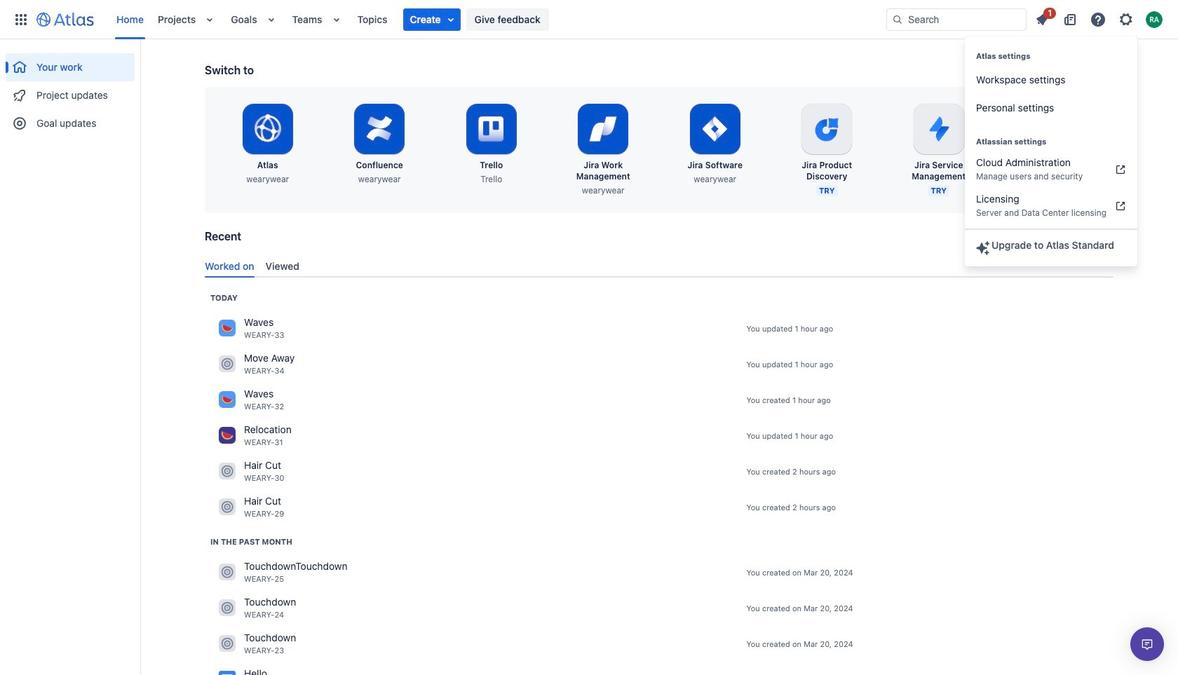Task type: locate. For each thing, give the bounding box(es) containing it.
townsquare image
[[219, 463, 236, 480], [219, 499, 236, 516], [219, 564, 236, 581], [219, 636, 236, 653]]

4 townsquare image from the top
[[219, 427, 236, 444]]

3 townsquare image from the top
[[219, 564, 236, 581]]

open intercom messenger image
[[1139, 636, 1156, 653]]

townsquare image
[[219, 320, 236, 337], [219, 356, 236, 373], [219, 392, 236, 409], [219, 427, 236, 444], [219, 600, 236, 617]]

2 townsquare image from the top
[[219, 356, 236, 373]]

settings image
[[1118, 11, 1135, 28]]

None search field
[[887, 8, 1027, 31]]

banner
[[0, 0, 1179, 39]]

account image
[[1146, 11, 1163, 28]]

search image
[[995, 235, 1006, 246]]

Filter by title field
[[991, 231, 1113, 251]]

list
[[109, 0, 887, 39], [1030, 5, 1170, 31]]

Search field
[[887, 8, 1027, 31]]

heading
[[965, 51, 1138, 62], [965, 136, 1138, 147], [210, 292, 238, 304], [210, 537, 292, 548]]

1 townsquare image from the top
[[219, 320, 236, 337]]

1 townsquare image from the top
[[219, 463, 236, 480]]

settings image
[[1034, 112, 1068, 146]]

list item inside top element
[[403, 8, 461, 31]]

1 horizontal spatial list item
[[1030, 5, 1056, 31]]

confluence image
[[219, 672, 236, 676]]

tab list
[[199, 254, 1120, 278]]

list item
[[1030, 5, 1056, 31], [403, 8, 461, 31]]

group
[[965, 36, 1138, 126], [6, 39, 135, 142], [965, 122, 1138, 229]]

0 horizontal spatial list item
[[403, 8, 461, 31]]



Task type: describe. For each thing, give the bounding box(es) containing it.
2 townsquare image from the top
[[219, 499, 236, 516]]

0 horizontal spatial list
[[109, 0, 887, 39]]

notifications image
[[1034, 11, 1051, 28]]

top element
[[8, 0, 887, 39]]

search image
[[892, 14, 904, 25]]

1 horizontal spatial list
[[1030, 5, 1170, 31]]

atlas paid feature image
[[975, 240, 992, 257]]

help image
[[1090, 11, 1107, 28]]

4 townsquare image from the top
[[219, 636, 236, 653]]

switch to... image
[[13, 11, 29, 28]]

5 townsquare image from the top
[[219, 600, 236, 617]]

3 townsquare image from the top
[[219, 392, 236, 409]]



Task type: vqa. For each thing, say whether or not it's contained in the screenshot.
townsquare image
yes



